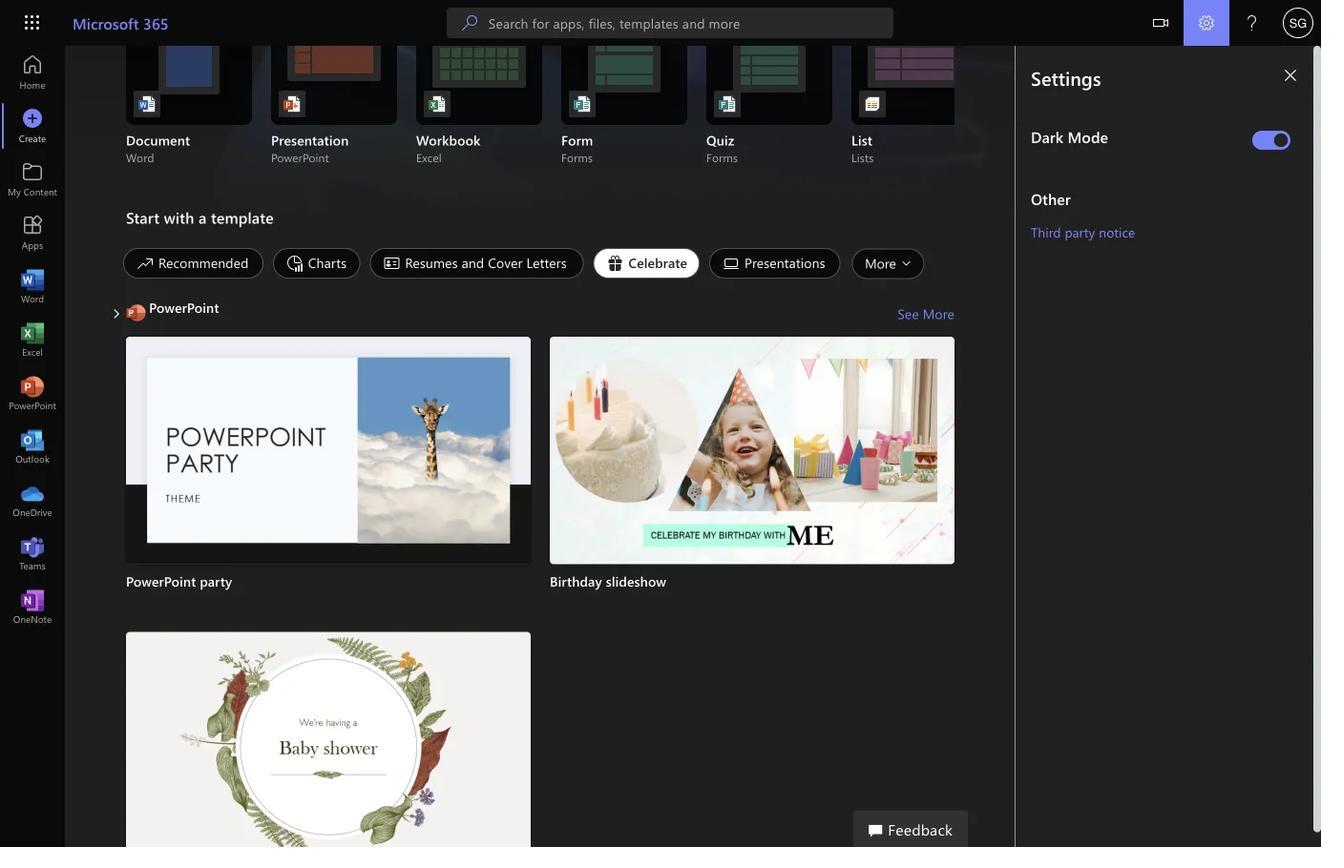 Task type: vqa. For each thing, say whether or not it's contained in the screenshot.


Task type: describe. For each thing, give the bounding box(es) containing it.
lists list image
[[863, 95, 882, 114]]

365
[[143, 12, 169, 33]]

list containing powerpoint party
[[126, 337, 955, 848]]


[[111, 308, 122, 320]]

forms survey image
[[573, 95, 592, 114]]

resumes and cover letters element
[[370, 248, 584, 279]]

teams image
[[23, 544, 42, 563]]

quiz
[[706, 131, 735, 149]]

mode
[[1068, 126, 1108, 147]]

a
[[199, 207, 207, 228]]

notice
[[1099, 223, 1135, 241]]

lists
[[852, 150, 874, 165]]

onedrive image
[[23, 491, 42, 510]]

resumes and cover letters tab
[[365, 248, 588, 279]]

powerpoint image
[[23, 384, 42, 403]]

word image
[[23, 277, 42, 296]]

form
[[561, 131, 593, 149]]

onenote image
[[23, 598, 42, 617]]

third party notice
[[1031, 223, 1135, 241]]

dark
[[1031, 126, 1064, 147]]

recommended
[[158, 254, 249, 272]]

document
[[126, 131, 190, 149]]

outlook image
[[23, 437, 42, 456]]

see more link
[[898, 299, 955, 329]]

sg button
[[1275, 0, 1321, 46]]

powerpoint presentation image
[[283, 95, 302, 114]]

list lists
[[852, 131, 874, 165]]

resumes and cover letters
[[405, 254, 567, 272]]

feedback button
[[854, 811, 968, 848]]

start with a template
[[126, 207, 274, 228]]

excel
[[416, 150, 442, 165]]

cover
[[488, 254, 523, 272]]

charts tab
[[268, 248, 365, 279]]

powerpoint party
[[126, 573, 232, 590]]

with
[[164, 207, 194, 228]]

charts
[[308, 254, 347, 272]]

 button
[[1138, 0, 1184, 49]]

recommended element
[[123, 248, 263, 279]]

home image
[[23, 63, 42, 82]]

celebrate element
[[593, 248, 700, 279]]

party for third
[[1065, 223, 1095, 241]]

celebrate
[[629, 254, 687, 272]]

birthday slideshow
[[550, 573, 666, 590]]

workbook excel
[[416, 131, 481, 165]]

birthday slideshow image
[[550, 337, 955, 565]]

microsoft 365 banner
[[0, 0, 1321, 49]]

birthday slideshow link element
[[550, 572, 955, 591]]

Search box. Suggestions appear as you type. search field
[[489, 8, 893, 38]]

apps image
[[23, 223, 42, 242]]

recommended tab
[[118, 248, 268, 279]]

letters
[[526, 254, 567, 272]]

other
[[1031, 188, 1071, 209]]

presentation powerpoint
[[271, 131, 349, 165]]

resumes
[[405, 254, 458, 272]]

forms for form
[[561, 150, 593, 165]]

tab list containing recommended
[[118, 248, 955, 284]]



Task type: locate. For each thing, give the bounding box(es) containing it.
powerpoint party list item
[[126, 337, 531, 625]]

celebrate tab
[[588, 248, 705, 279]]

document word
[[126, 131, 190, 165]]

charts element
[[273, 248, 360, 279]]

party inside settings region
[[1065, 223, 1095, 241]]

birthday slideshow list item
[[550, 337, 955, 625]]

dark mode element
[[1031, 126, 1245, 147]]

other element
[[1031, 188, 1298, 209]]

third
[[1031, 223, 1061, 241]]

excel workbook image
[[428, 95, 447, 114]]

party
[[1065, 223, 1095, 241], [200, 573, 232, 590]]

new quiz image
[[718, 95, 737, 114]]

1 settings region from the left
[[958, 46, 1321, 848]]

tab list
[[118, 248, 955, 284]]

powerpoint for powerpoint party
[[126, 573, 196, 590]]

1 horizontal spatial more
[[923, 305, 955, 323]]

2 settings region from the left
[[1016, 46, 1321, 848]]

0 vertical spatial more
[[865, 254, 896, 272]]

powerpoint inside presentation powerpoint
[[271, 150, 329, 165]]

see more
[[898, 305, 955, 323]]

presentations element
[[709, 248, 841, 279]]

more inside "dropdown button"
[[865, 254, 896, 272]]


[[1153, 15, 1169, 31]]

1 forms from the left
[[561, 150, 593, 165]]

more button
[[847, 249, 929, 279]]

presentations tab
[[705, 248, 845, 279]]

list
[[852, 131, 873, 149]]

see
[[898, 305, 919, 323]]

word document image
[[137, 95, 157, 114]]

feedback
[[888, 819, 953, 840]]

forms down form
[[561, 150, 593, 165]]

powerpoint image
[[565, 529, 584, 548]]

0 horizontal spatial forms
[[561, 150, 593, 165]]

excel image
[[23, 330, 42, 349]]

powerpoint
[[271, 150, 329, 165], [149, 299, 219, 316], [126, 573, 196, 590]]

third party notice link
[[1031, 223, 1135, 241]]

forms down quiz
[[706, 150, 738, 165]]

forms for quiz
[[706, 150, 738, 165]]

more
[[865, 254, 896, 272], [923, 305, 955, 323]]

baby shower slideshow image
[[126, 632, 531, 848]]

1 horizontal spatial forms
[[706, 150, 738, 165]]

presentation
[[271, 131, 349, 149]]

birthday
[[550, 573, 602, 590]]

powerpoint inside powerpoint party link element
[[126, 573, 196, 590]]

quiz forms
[[706, 131, 738, 165]]

form forms
[[561, 131, 593, 165]]

workbook
[[416, 131, 481, 149]]

1 vertical spatial more
[[923, 305, 955, 323]]

None search field
[[447, 8, 893, 38]]

2 forms from the left
[[706, 150, 738, 165]]

party inside list item
[[200, 573, 232, 590]]

slideshow
[[606, 573, 666, 590]]

navigation
[[0, 46, 65, 634]]

1 horizontal spatial party
[[1065, 223, 1095, 241]]

settings region
[[958, 46, 1321, 848], [1016, 46, 1321, 848]]

start
[[126, 207, 160, 228]]

word
[[126, 150, 154, 165]]

party for powerpoint
[[200, 573, 232, 590]]

1 vertical spatial party
[[200, 573, 232, 590]]

dark mode
[[1031, 126, 1108, 147]]

1 vertical spatial powerpoint
[[149, 299, 219, 316]]

create image
[[23, 116, 42, 136]]

settings
[[1031, 65, 1101, 90]]

microsoft 365
[[73, 12, 169, 33]]

powerpoint party link element
[[126, 572, 531, 591]]

template
[[211, 207, 274, 228]]

0 vertical spatial party
[[1065, 223, 1095, 241]]

presentations
[[745, 254, 825, 272]]

0 horizontal spatial party
[[200, 573, 232, 590]]

2 vertical spatial powerpoint
[[126, 573, 196, 590]]

forms
[[561, 150, 593, 165], [706, 150, 738, 165]]

list
[[126, 337, 955, 848]]

microsoft
[[73, 12, 139, 33]]

powerpoint party image
[[126, 337, 531, 565]]

my content image
[[23, 170, 42, 189]]

0 vertical spatial powerpoint
[[271, 150, 329, 165]]

powerpoint for powerpoint
[[149, 299, 219, 316]]

sg
[[1290, 15, 1307, 30]]

0 horizontal spatial more
[[865, 254, 896, 272]]

forms inside form forms
[[561, 150, 593, 165]]

and
[[462, 254, 484, 272]]



